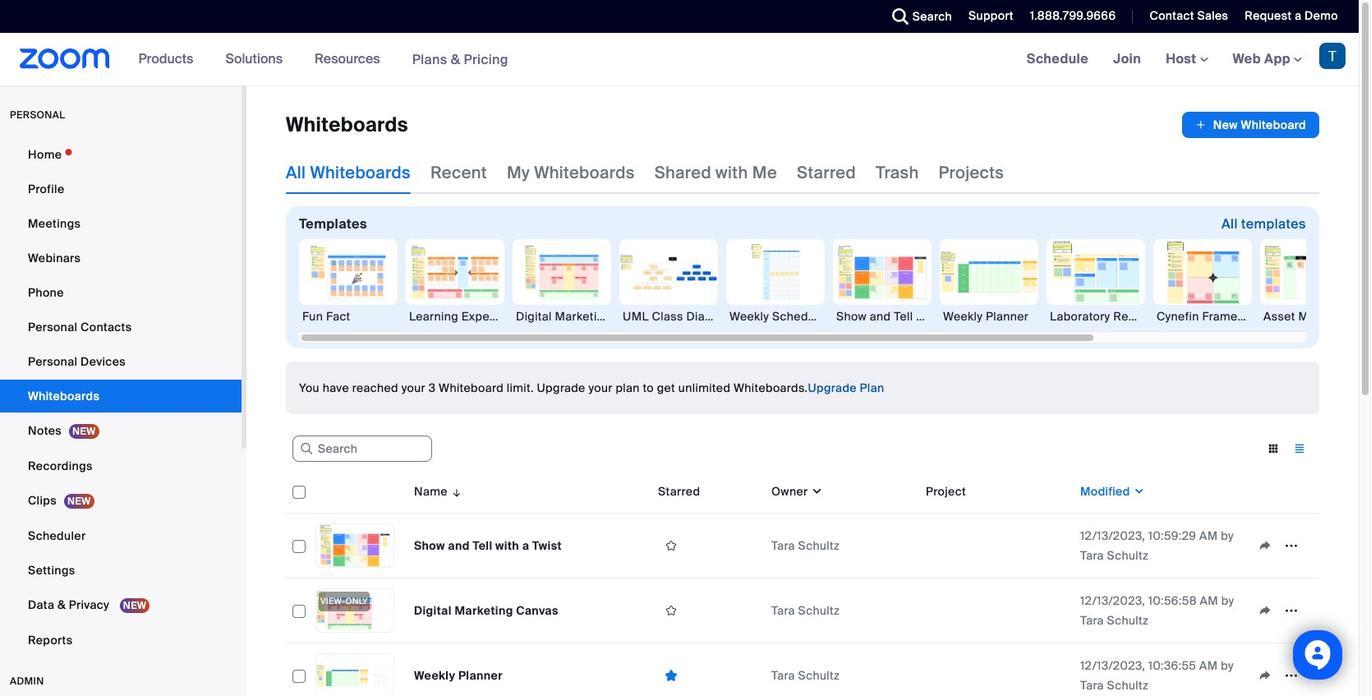 Task type: vqa. For each thing, say whether or not it's contained in the screenshot.
main content main content
no



Task type: describe. For each thing, give the bounding box(es) containing it.
digital marketing canvas element
[[513, 308, 656, 325]]

cell for 12/13/2023, 10:36:55 am by tara schultz
[[920, 644, 1074, 696]]

12/13/2023, 10:59:29 am by tara schultz
[[1081, 529, 1235, 563]]

reports
[[28, 633, 73, 648]]

reports link
[[0, 624, 242, 657]]

application for 12/13/2023, 10:56:58 am by tara schultz
[[1253, 598, 1314, 623]]

clips
[[28, 493, 57, 508]]

laboratory report
[[1050, 309, 1152, 324]]

get
[[657, 381, 676, 395]]

asset management element
[[1261, 308, 1372, 325]]

weekly for weekly planner element
[[944, 309, 983, 324]]

12/13/2023, 10:36:55 am by tara schultz
[[1081, 658, 1234, 693]]

10:36:55
[[1149, 658, 1197, 673]]

click to unstar the whiteboard weekly planner image
[[658, 668, 685, 683]]

admin
[[10, 675, 44, 688]]

starred inside tabs of all whiteboard page tab list
[[797, 162, 857, 183]]

scheduler link
[[0, 519, 242, 552]]

digital inside application
[[414, 603, 452, 618]]

product information navigation
[[126, 33, 521, 86]]

sales
[[1198, 8, 1229, 23]]

a inside button
[[943, 309, 949, 324]]

request a demo
[[1246, 8, 1339, 23]]

to
[[643, 381, 654, 395]]

1 vertical spatial marketing
[[455, 603, 513, 618]]

am for 10:56:58
[[1201, 593, 1219, 608]]

meetings link
[[0, 207, 242, 240]]

whiteboards inside personal menu menu
[[28, 389, 100, 404]]

tara schultz for tell
[[772, 538, 840, 553]]

trash
[[876, 162, 919, 183]]

tabs of all whiteboard page tab list
[[286, 151, 1005, 194]]

all templates
[[1222, 215, 1307, 233]]

contact
[[1150, 8, 1195, 23]]

digital marketing canvas inside "element"
[[516, 309, 656, 324]]

owner button
[[772, 483, 824, 500]]

weekly schedule button
[[727, 239, 826, 325]]

with inside button
[[917, 309, 940, 324]]

resources
[[315, 50, 380, 67]]

cynefin framework
[[1157, 309, 1265, 324]]

name
[[414, 484, 448, 499]]

recordings
[[28, 459, 93, 473]]

weekly schedule
[[730, 309, 826, 324]]

tara schultz for canvas
[[772, 603, 840, 618]]

data & privacy link
[[0, 589, 242, 622]]

personal contacts
[[28, 320, 132, 335]]

templates
[[299, 215, 367, 233]]

thumbnail of digital marketing canvas image
[[316, 589, 394, 632]]

support
[[969, 8, 1014, 23]]

schedule inside meetings navigation
[[1027, 50, 1089, 67]]

0 horizontal spatial weekly
[[414, 668, 456, 683]]

home link
[[0, 138, 242, 171]]

management
[[1299, 309, 1372, 324]]

contact sales
[[1150, 8, 1229, 23]]

grid mode, not selected image
[[1261, 441, 1287, 456]]

contacts
[[81, 320, 132, 335]]

and inside application
[[448, 538, 470, 553]]

plan
[[860, 381, 885, 395]]

personal devices
[[28, 354, 126, 369]]

personal devices link
[[0, 345, 242, 378]]

0 horizontal spatial show and tell with a twist
[[414, 538, 562, 553]]

laboratory
[[1050, 309, 1111, 324]]

personal contacts link
[[0, 311, 242, 344]]

all templates button
[[1222, 211, 1307, 238]]

new
[[1214, 118, 1239, 132]]

projects
[[939, 162, 1005, 183]]

schultz inside 12/13/2023, 10:36:55 am by tara schultz
[[1108, 678, 1149, 693]]

asset management button
[[1261, 239, 1372, 325]]

home
[[28, 147, 62, 162]]

whiteboards up templates
[[310, 162, 411, 183]]

whiteboards right my
[[534, 162, 635, 183]]

arrow down image
[[448, 482, 463, 501]]

class
[[652, 309, 684, 324]]

0 vertical spatial a
[[1296, 8, 1302, 23]]

down image for owner
[[808, 483, 824, 500]]

meetings
[[28, 216, 81, 231]]

12/13/2023, 10:56:58 am by tara schultz
[[1081, 593, 1235, 628]]

only
[[346, 596, 368, 607]]

12/13/2023, for 12/13/2023, 10:59:29 am by tara schultz
[[1081, 529, 1146, 543]]

all for all whiteboards
[[286, 162, 306, 183]]

personal menu menu
[[0, 138, 242, 658]]

2 upgrade from the left
[[808, 381, 857, 395]]

& for pricing
[[451, 51, 461, 68]]

fact
[[326, 309, 351, 324]]

thumbnail of weekly planner image
[[316, 654, 394, 696]]

canvas for "learning experience canvas" "element"
[[528, 309, 570, 324]]

webinars link
[[0, 242, 242, 275]]

10:56:58
[[1149, 593, 1197, 608]]

privacy
[[69, 598, 109, 612]]

devices
[[81, 354, 126, 369]]

new whiteboard
[[1214, 118, 1307, 132]]

shared with me
[[655, 162, 778, 183]]

project
[[926, 484, 967, 499]]

phone
[[28, 285, 64, 300]]

personal
[[10, 109, 65, 122]]

by for 12/13/2023, 10:59:29 am by tara schultz
[[1222, 529, 1235, 543]]

show and tell with a twist button
[[833, 239, 981, 325]]

have
[[323, 381, 349, 395]]

fun fact button
[[299, 239, 398, 325]]

more options for show and tell with a twist image
[[1279, 538, 1305, 553]]

more options for weekly planner image
[[1279, 668, 1305, 683]]

data & privacy
[[28, 598, 112, 612]]

1.888.799.9666 button up join
[[1018, 0, 1121, 33]]

pricing
[[464, 51, 509, 68]]

uml class diagram element
[[620, 308, 734, 325]]

whiteboards.
[[734, 381, 808, 395]]

10:59:29
[[1149, 529, 1197, 543]]

profile link
[[0, 173, 242, 205]]

weekly planner button
[[940, 239, 1039, 325]]

1.888.799.9666
[[1031, 8, 1117, 23]]

reached
[[352, 381, 399, 395]]

1 vertical spatial weekly planner
[[414, 668, 503, 683]]

weekly for weekly schedule 'element'
[[730, 309, 770, 324]]

recent
[[431, 162, 487, 183]]

host button
[[1166, 50, 1209, 67]]

0 horizontal spatial starred
[[658, 484, 701, 499]]

thumbnail of show and tell with a twist image
[[316, 524, 394, 567]]

show inside button
[[837, 309, 867, 324]]

show and tell with a twist element
[[833, 308, 981, 325]]

1 upgrade from the left
[[537, 381, 586, 395]]

digital marketing canvas button
[[513, 239, 656, 325]]

schultz inside '12/13/2023, 10:59:29 am by tara schultz'
[[1108, 548, 1149, 563]]

asset management
[[1264, 309, 1372, 324]]

0 horizontal spatial a
[[522, 538, 530, 553]]

uml class diagram
[[623, 309, 734, 324]]

down image for modified
[[1131, 483, 1146, 500]]

modified button
[[1081, 483, 1146, 500]]

cynefin framework element
[[1154, 308, 1265, 325]]



Task type: locate. For each thing, give the bounding box(es) containing it.
weekly inside 'element'
[[730, 309, 770, 324]]

0 vertical spatial with
[[716, 162, 749, 183]]

you
[[299, 381, 320, 395]]

whiteboards application
[[286, 112, 1320, 138]]

0 horizontal spatial &
[[57, 598, 66, 612]]

show and tell with a twist down arrow down image
[[414, 538, 562, 553]]

0 vertical spatial planner
[[986, 309, 1029, 324]]

application for 12/13/2023, 10:59:29 am by tara schultz
[[1253, 533, 1314, 558]]

0 vertical spatial whiteboard
[[1242, 118, 1307, 132]]

asset
[[1264, 309, 1296, 324]]

application containing name
[[286, 470, 1332, 696]]

whiteboards inside application
[[286, 112, 408, 137]]

1 horizontal spatial planner
[[986, 309, 1029, 324]]

and
[[870, 309, 891, 324], [448, 538, 470, 553]]

upgrade left plan
[[808, 381, 857, 395]]

weekly inside button
[[944, 309, 983, 324]]

show and tell with a twist
[[837, 309, 981, 324], [414, 538, 562, 553]]

show and tell with a twist inside button
[[837, 309, 981, 324]]

0 horizontal spatial show
[[414, 538, 445, 553]]

1 horizontal spatial down image
[[1131, 483, 1146, 500]]

digital marketing canvas inside application
[[414, 603, 559, 618]]

1 vertical spatial 12/13/2023,
[[1081, 593, 1146, 608]]

0 vertical spatial weekly planner
[[944, 309, 1029, 324]]

share image up share icon
[[1253, 603, 1279, 618]]

& inside the product information navigation
[[451, 51, 461, 68]]

share image
[[1253, 538, 1279, 553], [1253, 603, 1279, 618]]

2 vertical spatial tara schultz
[[772, 668, 840, 683]]

0 horizontal spatial planner
[[459, 668, 503, 683]]

tara
[[772, 538, 796, 553], [1081, 548, 1105, 563], [772, 603, 796, 618], [1081, 613, 1105, 628], [772, 668, 796, 683], [1081, 678, 1105, 693]]

3 by from the top
[[1222, 658, 1234, 673]]

canvas inside "learning experience canvas" "element"
[[528, 309, 570, 324]]

0 horizontal spatial digital
[[414, 603, 452, 618]]

1 vertical spatial whiteboard
[[439, 381, 504, 395]]

by inside 12/13/2023, 10:36:55 am by tara schultz
[[1222, 658, 1234, 673]]

0 horizontal spatial and
[[448, 538, 470, 553]]

0 vertical spatial starred
[[797, 162, 857, 183]]

down image
[[808, 483, 824, 500], [1131, 483, 1146, 500]]

twist inside button
[[952, 309, 981, 324]]

zoom logo image
[[20, 48, 110, 69]]

0 vertical spatial 12/13/2023,
[[1081, 529, 1146, 543]]

by inside '12/13/2023, 10:59:29 am by tara schultz'
[[1222, 529, 1235, 543]]

& right plans
[[451, 51, 461, 68]]

1 vertical spatial digital marketing canvas
[[414, 603, 559, 618]]

2 horizontal spatial with
[[917, 309, 940, 324]]

0 horizontal spatial twist
[[533, 538, 562, 553]]

starred down whiteboards application
[[797, 162, 857, 183]]

phone link
[[0, 276, 242, 309]]

0 vertical spatial am
[[1200, 529, 1219, 543]]

0 horizontal spatial all
[[286, 162, 306, 183]]

framework
[[1203, 309, 1265, 324]]

profile picture image
[[1320, 43, 1346, 69]]

all inside button
[[1222, 215, 1239, 233]]

weekly planner element
[[940, 308, 1039, 325]]

web app button
[[1233, 50, 1303, 67]]

whiteboard right new
[[1242, 118, 1307, 132]]

1.888.799.9666 button
[[1018, 0, 1121, 33], [1031, 8, 1117, 23]]

Search text field
[[293, 436, 432, 462]]

2 am from the top
[[1201, 593, 1219, 608]]

your
[[402, 381, 426, 395], [589, 381, 613, 395]]

1 horizontal spatial starred
[[797, 162, 857, 183]]

by left share icon
[[1222, 658, 1234, 673]]

0 vertical spatial schedule
[[1027, 50, 1089, 67]]

3 am from the top
[[1200, 658, 1219, 673]]

click to star the whiteboard show and tell with a twist image
[[658, 538, 685, 553]]

1 cell from the top
[[920, 514, 1074, 579]]

cynefin framework button
[[1154, 239, 1265, 325]]

0 vertical spatial show
[[837, 309, 867, 324]]

search
[[913, 9, 953, 24]]

1 share image from the top
[[1253, 538, 1279, 553]]

all for all templates
[[1222, 215, 1239, 233]]

starred
[[797, 162, 857, 183], [658, 484, 701, 499]]

app
[[1265, 50, 1291, 67]]

share image for 12/13/2023, 10:59:29 am by tara schultz
[[1253, 538, 1279, 553]]

1 12/13/2023, from the top
[[1081, 529, 1146, 543]]

1 horizontal spatial tell
[[894, 309, 914, 324]]

1 horizontal spatial your
[[589, 381, 613, 395]]

2 vertical spatial 12/13/2023,
[[1081, 658, 1146, 673]]

host
[[1166, 50, 1201, 67]]

0 vertical spatial twist
[[952, 309, 981, 324]]

by
[[1222, 529, 1235, 543], [1222, 593, 1235, 608], [1222, 658, 1234, 673]]

0 vertical spatial and
[[870, 309, 891, 324]]

starred up the click to star the whiteboard show and tell with a twist icon
[[658, 484, 701, 499]]

resources button
[[315, 33, 388, 85]]

0 vertical spatial show and tell with a twist
[[837, 309, 981, 324]]

add image
[[1196, 117, 1207, 133]]

canvas
[[528, 309, 570, 324], [615, 309, 656, 324], [516, 603, 559, 618]]

canvas inside 'digital marketing canvas' "element"
[[615, 309, 656, 324]]

cell for 12/13/2023, 10:59:29 am by tara schultz
[[920, 514, 1074, 579]]

whiteboard right 3
[[439, 381, 504, 395]]

1 vertical spatial starred
[[658, 484, 701, 499]]

1 vertical spatial by
[[1222, 593, 1235, 608]]

laboratory report button
[[1047, 239, 1152, 325]]

by right 10:56:58 at the bottom right
[[1222, 593, 1235, 608]]

1 horizontal spatial weekly planner
[[944, 309, 1029, 324]]

1 horizontal spatial schedule
[[1027, 50, 1089, 67]]

am right 10:36:55 at the bottom right
[[1200, 658, 1219, 673]]

fun fact
[[302, 309, 351, 324]]

fun fact element
[[299, 308, 398, 325]]

recordings link
[[0, 450, 242, 483]]

meetings navigation
[[1015, 33, 1360, 86]]

1 horizontal spatial with
[[716, 162, 749, 183]]

share image up more options for digital marketing canvas image
[[1253, 538, 1279, 553]]

all
[[286, 162, 306, 183], [1222, 215, 1239, 233]]

1 vertical spatial show
[[414, 538, 445, 553]]

more options for digital marketing canvas image
[[1279, 603, 1305, 618]]

1 vertical spatial schedule
[[773, 309, 826, 324]]

0 horizontal spatial tell
[[473, 538, 493, 553]]

upgrade
[[537, 381, 586, 395], [808, 381, 857, 395]]

1 down image from the left
[[808, 483, 824, 500]]

your left the plan
[[589, 381, 613, 395]]

am for 10:36:55
[[1200, 658, 1219, 673]]

tara inside 12/13/2023, 10:56:58 am by tara schultz
[[1081, 613, 1105, 628]]

banner
[[0, 33, 1360, 86]]

digital
[[516, 309, 552, 324], [414, 603, 452, 618]]

am
[[1200, 529, 1219, 543], [1201, 593, 1219, 608], [1200, 658, 1219, 673]]

0 horizontal spatial whiteboard
[[439, 381, 504, 395]]

upgrade right limit.
[[537, 381, 586, 395]]

request
[[1246, 8, 1292, 23]]

show and tell with a twist up plan
[[837, 309, 981, 324]]

support link
[[957, 0, 1018, 33], [969, 8, 1014, 23]]

clips link
[[0, 484, 242, 518]]

1 vertical spatial tara schultz
[[772, 603, 840, 618]]

1 horizontal spatial marketing
[[555, 309, 611, 324]]

schultz inside 12/13/2023, 10:56:58 am by tara schultz
[[1108, 613, 1149, 628]]

web
[[1233, 50, 1262, 67]]

me
[[753, 162, 778, 183]]

application
[[286, 470, 1332, 696], [1253, 533, 1314, 558], [1253, 598, 1314, 623], [1253, 663, 1314, 688]]

learning experience canvas element
[[406, 308, 570, 325]]

whiteboards down personal devices
[[28, 389, 100, 404]]

0 horizontal spatial schedule
[[773, 309, 826, 324]]

demo
[[1305, 8, 1339, 23]]

you have reached your 3 whiteboard limit. upgrade your plan to get unlimited whiteboards. upgrade plan
[[299, 381, 885, 395]]

& inside "link"
[[57, 598, 66, 612]]

share image
[[1253, 668, 1279, 683]]

canvas for 'digital marketing canvas' "element"
[[615, 309, 656, 324]]

1 horizontal spatial &
[[451, 51, 461, 68]]

web app
[[1233, 50, 1291, 67]]

0 horizontal spatial your
[[402, 381, 426, 395]]

1 by from the top
[[1222, 529, 1235, 543]]

webinars
[[28, 251, 81, 265]]

am right "10:59:29"
[[1200, 529, 1219, 543]]

0 vertical spatial &
[[451, 51, 461, 68]]

am inside 12/13/2023, 10:36:55 am by tara schultz
[[1200, 658, 1219, 673]]

unlimited
[[679, 381, 731, 395]]

cell for 12/13/2023, 10:56:58 am by tara schultz
[[920, 579, 1074, 644]]

2 vertical spatial with
[[496, 538, 520, 553]]

1 vertical spatial a
[[943, 309, 949, 324]]

tara inside '12/13/2023, 10:59:29 am by tara schultz'
[[1081, 548, 1105, 563]]

join link
[[1101, 33, 1154, 85]]

1 vertical spatial and
[[448, 538, 470, 553]]

by inside 12/13/2023, 10:56:58 am by tara schultz
[[1222, 593, 1235, 608]]

& right data
[[57, 598, 66, 612]]

data
[[28, 598, 54, 612]]

plans & pricing
[[412, 51, 509, 68]]

click to star the whiteboard digital marketing canvas image
[[658, 603, 685, 618]]

view-
[[321, 596, 346, 607]]

learning
[[409, 309, 459, 324]]

2 tara schultz from the top
[[772, 603, 840, 618]]

cell
[[920, 514, 1074, 579], [920, 579, 1074, 644], [920, 644, 1074, 696]]

show up upgrade plan button
[[837, 309, 867, 324]]

2 by from the top
[[1222, 593, 1235, 608]]

0 vertical spatial by
[[1222, 529, 1235, 543]]

0 vertical spatial digital marketing canvas
[[516, 309, 656, 324]]

0 vertical spatial tara schultz
[[772, 538, 840, 553]]

digital inside "element"
[[516, 309, 552, 324]]

12/13/2023, inside '12/13/2023, 10:59:29 am by tara schultz'
[[1081, 529, 1146, 543]]

and down arrow down image
[[448, 538, 470, 553]]

1 personal from the top
[[28, 320, 78, 335]]

planner
[[986, 309, 1029, 324], [459, 668, 503, 683]]

2 vertical spatial by
[[1222, 658, 1234, 673]]

3 12/13/2023, from the top
[[1081, 658, 1146, 673]]

1 vertical spatial &
[[57, 598, 66, 612]]

1 vertical spatial am
[[1201, 593, 1219, 608]]

0 horizontal spatial marketing
[[455, 603, 513, 618]]

whiteboard inside new whiteboard button
[[1242, 118, 1307, 132]]

tara inside 12/13/2023, 10:36:55 am by tara schultz
[[1081, 678, 1105, 693]]

new whiteboard button
[[1183, 112, 1320, 138]]

tell inside application
[[473, 538, 493, 553]]

settings link
[[0, 554, 242, 587]]

0 horizontal spatial with
[[496, 538, 520, 553]]

and inside button
[[870, 309, 891, 324]]

1 horizontal spatial weekly
[[730, 309, 770, 324]]

profile
[[28, 182, 64, 196]]

am for 10:59:29
[[1200, 529, 1219, 543]]

and up plan
[[870, 309, 891, 324]]

show down name
[[414, 538, 445, 553]]

tell
[[894, 309, 914, 324], [473, 538, 493, 553]]

am inside 12/13/2023, 10:56:58 am by tara schultz
[[1201, 593, 1219, 608]]

tell inside show and tell with a twist element
[[894, 309, 914, 324]]

2 your from the left
[[589, 381, 613, 395]]

2 horizontal spatial weekly
[[944, 309, 983, 324]]

12/13/2023, for 12/13/2023, 10:36:55 am by tara schultz
[[1081, 658, 1146, 673]]

my
[[507, 162, 530, 183]]

banner containing products
[[0, 33, 1360, 86]]

2 horizontal spatial a
[[1296, 8, 1302, 23]]

1 horizontal spatial digital
[[516, 309, 552, 324]]

schedule inside 'element'
[[773, 309, 826, 324]]

2 12/13/2023, from the top
[[1081, 593, 1146, 608]]

whiteboards link
[[0, 380, 242, 413]]

1 tara schultz from the top
[[772, 538, 840, 553]]

1 vertical spatial twist
[[533, 538, 562, 553]]

am inside '12/13/2023, 10:59:29 am by tara schultz'
[[1200, 529, 1219, 543]]

1 horizontal spatial whiteboard
[[1242, 118, 1307, 132]]

schedule down 1.888.799.9666
[[1027, 50, 1089, 67]]

my whiteboards
[[507, 162, 635, 183]]

schedule up whiteboards.
[[773, 309, 826, 324]]

whiteboards up "all whiteboards"
[[286, 112, 408, 137]]

join
[[1114, 50, 1142, 67]]

0 vertical spatial marketing
[[555, 309, 611, 324]]

12/13/2023, left 10:36:55 at the bottom right
[[1081, 658, 1146, 673]]

3 tara schultz from the top
[[772, 668, 840, 683]]

1 horizontal spatial a
[[943, 309, 949, 324]]

0 horizontal spatial down image
[[808, 483, 824, 500]]

whiteboard
[[1242, 118, 1307, 132], [439, 381, 504, 395]]

12/13/2023, left 10:56:58 at the bottom right
[[1081, 593, 1146, 608]]

1 horizontal spatial show
[[837, 309, 867, 324]]

templates
[[1242, 215, 1307, 233]]

2 vertical spatial am
[[1200, 658, 1219, 673]]

fun
[[302, 309, 323, 324]]

limit.
[[507, 381, 534, 395]]

settings
[[28, 563, 75, 578]]

diagram
[[687, 309, 734, 324]]

1 horizontal spatial twist
[[952, 309, 981, 324]]

all whiteboards
[[286, 162, 411, 183]]

uml
[[623, 309, 649, 324]]

planner inside weekly planner element
[[986, 309, 1029, 324]]

0 vertical spatial digital
[[516, 309, 552, 324]]

products button
[[139, 33, 201, 85]]

application for 12/13/2023, 10:36:55 am by tara schultz
[[1253, 663, 1314, 688]]

0 vertical spatial personal
[[28, 320, 78, 335]]

all up templates
[[286, 162, 306, 183]]

cynefin
[[1157, 309, 1200, 324]]

laboratory report element
[[1047, 308, 1152, 325]]

with inside tabs of all whiteboard page tab list
[[716, 162, 749, 183]]

3 cell from the top
[[920, 644, 1074, 696]]

0 vertical spatial all
[[286, 162, 306, 183]]

digital marketing canvas
[[516, 309, 656, 324], [414, 603, 559, 618]]

weekly schedule element
[[727, 308, 826, 325]]

weekly
[[730, 309, 770, 324], [944, 309, 983, 324], [414, 668, 456, 683]]

2 cell from the top
[[920, 579, 1074, 644]]

show
[[837, 309, 867, 324], [414, 538, 445, 553]]

1 horizontal spatial and
[[870, 309, 891, 324]]

learning experience canvas button
[[406, 239, 570, 325]]

1 vertical spatial digital
[[414, 603, 452, 618]]

1 horizontal spatial show and tell with a twist
[[837, 309, 981, 324]]

tara schultz
[[772, 538, 840, 553], [772, 603, 840, 618], [772, 668, 840, 683]]

2 personal from the top
[[28, 354, 78, 369]]

personal for personal devices
[[28, 354, 78, 369]]

by right "10:59:29"
[[1222, 529, 1235, 543]]

all left templates
[[1222, 215, 1239, 233]]

personal down personal contacts
[[28, 354, 78, 369]]

marketing inside "element"
[[555, 309, 611, 324]]

personal down phone
[[28, 320, 78, 335]]

by for 12/13/2023, 10:56:58 am by tara schultz
[[1222, 593, 1235, 608]]

1 vertical spatial share image
[[1253, 603, 1279, 618]]

all inside tab list
[[286, 162, 306, 183]]

2 down image from the left
[[1131, 483, 1146, 500]]

12/13/2023, inside 12/13/2023, 10:56:58 am by tara schultz
[[1081, 593, 1146, 608]]

am right 10:56:58 at the bottom right
[[1201, 593, 1219, 608]]

1 vertical spatial personal
[[28, 354, 78, 369]]

1 horizontal spatial upgrade
[[808, 381, 857, 395]]

1 am from the top
[[1200, 529, 1219, 543]]

3
[[429, 381, 436, 395]]

your left 3
[[402, 381, 426, 395]]

learning experience canvas
[[409, 309, 570, 324]]

share image for 12/13/2023, 10:56:58 am by tara schultz
[[1253, 603, 1279, 618]]

2 share image from the top
[[1253, 603, 1279, 618]]

12/13/2023, for 12/13/2023, 10:56:58 am by tara schultz
[[1081, 593, 1146, 608]]

1 vertical spatial all
[[1222, 215, 1239, 233]]

12/13/2023, inside 12/13/2023, 10:36:55 am by tara schultz
[[1081, 658, 1146, 673]]

1 vertical spatial tell
[[473, 538, 493, 553]]

view-only
[[321, 596, 368, 607]]

2 vertical spatial a
[[522, 538, 530, 553]]

1 vertical spatial planner
[[459, 668, 503, 683]]

personal for personal contacts
[[28, 320, 78, 335]]

0 vertical spatial share image
[[1253, 538, 1279, 553]]

1 your from the left
[[402, 381, 426, 395]]

weekly planner inside button
[[944, 309, 1029, 324]]

plans & pricing link
[[412, 51, 509, 68], [412, 51, 509, 68]]

0 horizontal spatial upgrade
[[537, 381, 586, 395]]

by for 12/13/2023, 10:36:55 am by tara schultz
[[1222, 658, 1234, 673]]

1.888.799.9666 button up schedule link
[[1031, 8, 1117, 23]]

1 vertical spatial with
[[917, 309, 940, 324]]

12/13/2023, down modified popup button
[[1081, 529, 1146, 543]]

&
[[451, 51, 461, 68], [57, 598, 66, 612]]

0 horizontal spatial weekly planner
[[414, 668, 503, 683]]

1 horizontal spatial all
[[1222, 215, 1239, 233]]

a
[[1296, 8, 1302, 23], [943, 309, 949, 324], [522, 538, 530, 553]]

experience
[[462, 309, 525, 324]]

list mode, selected image
[[1287, 441, 1314, 456]]

1 vertical spatial show and tell with a twist
[[414, 538, 562, 553]]

marketing
[[555, 309, 611, 324], [455, 603, 513, 618]]

& for privacy
[[57, 598, 66, 612]]

weekly planner
[[944, 309, 1029, 324], [414, 668, 503, 683]]

0 vertical spatial tell
[[894, 309, 914, 324]]



